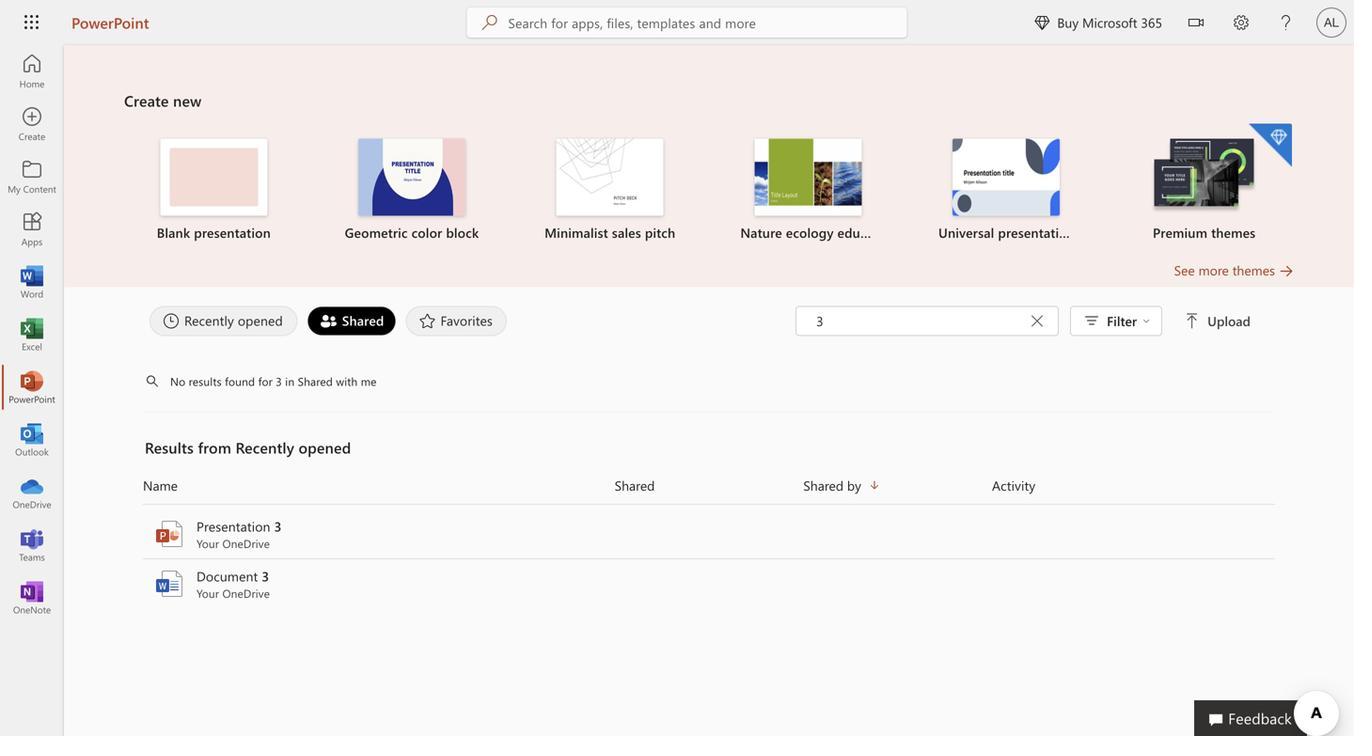 Task type: describe. For each thing, give the bounding box(es) containing it.
displaying 2 out of 12 files. status
[[796, 306, 1255, 336]]

onedrive for presentation
[[222, 536, 270, 551]]

filter 
[[1107, 312, 1151, 330]]

results
[[145, 437, 194, 458]]

teams image
[[23, 536, 41, 555]]


[[1035, 15, 1050, 30]]

with
[[336, 374, 358, 389]]


[[1143, 318, 1151, 325]]

by
[[848, 477, 862, 494]]

recently inside tab
[[184, 312, 234, 329]]

outlook image
[[23, 431, 41, 450]]

favorites element
[[406, 306, 507, 336]]

results from recently opened
[[145, 437, 351, 458]]

3 inside status
[[276, 374, 282, 389]]

opened inside tab
[[238, 312, 283, 329]]

recently opened
[[184, 312, 283, 329]]

new
[[173, 90, 202, 111]]

microsoft
[[1083, 14, 1138, 31]]

block
[[446, 224, 479, 241]]

name document 3 cell
[[143, 567, 615, 601]]

nature ecology education photo presentation element
[[721, 139, 896, 242]]

activity, column 4 of 4 column header
[[993, 475, 1276, 497]]

upload
[[1208, 312, 1251, 330]]

row inside main content
[[143, 475, 1276, 505]]

blank
[[157, 224, 190, 241]]

create new
[[124, 90, 202, 111]]

1 horizontal spatial recently
[[236, 437, 294, 458]]

premium themes
[[1153, 224, 1256, 241]]

 upload
[[1186, 312, 1251, 330]]

1 vertical spatial opened
[[299, 437, 351, 458]]

no results found for 3 in shared with me status
[[160, 374, 377, 393]]

more
[[1199, 262, 1230, 279]]

results
[[189, 374, 222, 389]]

name presentation 3 cell
[[143, 517, 615, 551]]

shared by button
[[804, 475, 993, 497]]

your for document
[[197, 586, 219, 601]]

no results found for 3 in shared with me
[[170, 374, 377, 389]]

shared inside status
[[298, 374, 333, 389]]

main content containing create new
[[64, 45, 1355, 610]]

0 vertical spatial themes
[[1212, 224, 1256, 241]]

see more themes button
[[1175, 261, 1295, 280]]

apps image
[[23, 220, 41, 239]]

feedback button
[[1195, 701, 1308, 737]]

buy
[[1058, 14, 1079, 31]]

premium themes image
[[1151, 139, 1258, 214]]

presentation for universal presentation
[[999, 224, 1075, 241]]

universal presentation
[[939, 224, 1075, 241]]

see more themes
[[1175, 262, 1276, 279]]

powerpoint
[[72, 12, 149, 32]]

powerpoint image
[[23, 378, 41, 397]]

powerpoint image
[[154, 519, 184, 549]]

activity
[[993, 477, 1036, 494]]

my content image
[[23, 167, 41, 186]]

presentation for blank presentation
[[194, 224, 271, 241]]

create image
[[23, 115, 41, 134]]

minimalist
[[545, 224, 609, 241]]

 buy microsoft 365
[[1035, 14, 1163, 31]]

al button
[[1310, 0, 1355, 45]]

minimalist sales pitch element
[[522, 139, 698, 242]]

geometric color block image
[[358, 139, 466, 216]]

3 for presentation
[[274, 518, 282, 535]]



Task type: locate. For each thing, give the bounding box(es) containing it.
minimalist sales pitch image
[[557, 139, 664, 216]]

0 horizontal spatial opened
[[238, 312, 283, 329]]

onedrive image
[[23, 484, 41, 502]]

favorites
[[441, 312, 493, 329]]

0 vertical spatial word image
[[23, 273, 41, 292]]

themes
[[1212, 224, 1256, 241], [1233, 262, 1276, 279]]

favorites tab
[[401, 306, 512, 336]]

recently
[[184, 312, 234, 329], [236, 437, 294, 458]]

1 horizontal spatial word image
[[154, 569, 184, 599]]

your inside the document 3 your onedrive
[[197, 586, 219, 601]]

1 vertical spatial your
[[197, 586, 219, 601]]

list containing blank presentation
[[124, 122, 1295, 261]]

0 vertical spatial opened
[[238, 312, 283, 329]]

0 horizontal spatial presentation
[[194, 224, 271, 241]]

themes up see more themes button
[[1212, 224, 1256, 241]]

recently opened element
[[150, 306, 298, 336]]

minimalist sales pitch
[[545, 224, 676, 241]]

shared button
[[615, 475, 804, 497]]

see
[[1175, 262, 1196, 279]]

1 vertical spatial 3
[[274, 518, 282, 535]]

geometric color block
[[345, 224, 479, 241]]

themes inside button
[[1233, 262, 1276, 279]]

1 vertical spatial word image
[[154, 569, 184, 599]]

row containing name
[[143, 475, 1276, 505]]

premium templates diamond image
[[1249, 124, 1293, 167]]

None search field
[[467, 8, 907, 38]]

2 presentation from the left
[[999, 224, 1075, 241]]

your
[[197, 536, 219, 551], [197, 586, 219, 601]]

themes right more
[[1233, 262, 1276, 279]]

presentation
[[197, 518, 271, 535]]

found
[[225, 374, 255, 389]]

0 horizontal spatial word image
[[23, 273, 41, 292]]

0 vertical spatial your
[[197, 536, 219, 551]]

tab list inside main content
[[145, 306, 796, 336]]

shared tab
[[303, 306, 401, 336]]

presentation right blank
[[194, 224, 271, 241]]

nature ecology education photo presentation image
[[755, 139, 862, 216]]

Filter by keyword text field
[[815, 312, 1025, 331]]

blank presentation element
[[126, 139, 302, 242]]

main content
[[64, 45, 1355, 610]]

1 vertical spatial onedrive
[[222, 586, 270, 601]]

presentation
[[194, 224, 271, 241], [999, 224, 1075, 241]]

document
[[197, 568, 258, 585]]

tab list
[[145, 306, 796, 336]]

1 presentation from the left
[[194, 224, 271, 241]]

onedrive
[[222, 536, 270, 551], [222, 586, 270, 601]]

your down presentation
[[197, 536, 219, 551]]

powerpoint banner
[[0, 0, 1355, 48]]

document 3 your onedrive
[[197, 568, 270, 601]]

me
[[361, 374, 377, 389]]

row
[[143, 475, 1276, 505]]


[[1186, 314, 1201, 329]]

your for presentation
[[197, 536, 219, 551]]

onedrive inside the document 3 your onedrive
[[222, 586, 270, 601]]

opened
[[238, 312, 283, 329], [299, 437, 351, 458]]

your inside the presentation 3 your onedrive
[[197, 536, 219, 551]]

 button
[[1174, 0, 1219, 48]]

filter
[[1107, 312, 1138, 330]]

2 vertical spatial 3
[[262, 568, 269, 585]]

2 your from the top
[[197, 586, 219, 601]]

word image
[[23, 273, 41, 292], [154, 569, 184, 599]]

1 onedrive from the top
[[222, 536, 270, 551]]

shared
[[342, 312, 384, 329], [298, 374, 333, 389], [615, 477, 655, 494], [804, 477, 844, 494]]

universal presentation element
[[919, 139, 1094, 242]]

for
[[258, 374, 273, 389]]

navigation
[[0, 45, 64, 625]]

Search box. Suggestions appear as you type. search field
[[508, 8, 907, 38]]

al
[[1325, 15, 1340, 30]]

premium themes element
[[1117, 124, 1293, 242]]

shared inside tab
[[342, 312, 384, 329]]

3 for document
[[262, 568, 269, 585]]

color
[[412, 224, 443, 241]]

onenote image
[[23, 589, 41, 608]]

premium
[[1153, 224, 1208, 241]]

word image down powerpoint image
[[154, 569, 184, 599]]

1 vertical spatial themes
[[1233, 262, 1276, 279]]

onedrive down presentation
[[222, 536, 270, 551]]

onedrive inside the presentation 3 your onedrive
[[222, 536, 270, 551]]

presentation 3 your onedrive
[[197, 518, 282, 551]]

tab list containing recently opened
[[145, 306, 796, 336]]

0 vertical spatial onedrive
[[222, 536, 270, 551]]

in
[[285, 374, 295, 389]]

geometric color block element
[[324, 139, 500, 242]]

no
[[170, 374, 186, 389]]

3
[[276, 374, 282, 389], [274, 518, 282, 535], [262, 568, 269, 585]]

universal
[[939, 224, 995, 241]]

from
[[198, 437, 231, 458]]

feedback
[[1229, 708, 1293, 729]]

recently opened tab
[[145, 306, 303, 336]]

shared by
[[804, 477, 862, 494]]

opened up for
[[238, 312, 283, 329]]

365
[[1142, 14, 1163, 31]]


[[1189, 15, 1204, 30]]

0 horizontal spatial recently
[[184, 312, 234, 329]]

blank presentation
[[157, 224, 271, 241]]

1 horizontal spatial opened
[[299, 437, 351, 458]]

shared element
[[307, 306, 397, 336]]

your down document
[[197, 586, 219, 601]]

3 right document
[[262, 568, 269, 585]]

0 vertical spatial recently
[[184, 312, 234, 329]]

universal presentation image
[[953, 139, 1060, 216]]

word image inside 'name document 3' cell
[[154, 569, 184, 599]]

geometric
[[345, 224, 408, 241]]

onedrive down document
[[222, 586, 270, 601]]

3 right presentation
[[274, 518, 282, 535]]

home image
[[23, 62, 41, 81]]

2 onedrive from the top
[[222, 586, 270, 601]]

1 your from the top
[[197, 536, 219, 551]]

list
[[124, 122, 1295, 261]]

create
[[124, 90, 169, 111]]

name
[[143, 477, 178, 494]]

list inside main content
[[124, 122, 1295, 261]]

recently right from
[[236, 437, 294, 458]]

1 vertical spatial recently
[[236, 437, 294, 458]]

3 inside the presentation 3 your onedrive
[[274, 518, 282, 535]]

opened up name button
[[299, 437, 351, 458]]

3 left in
[[276, 374, 282, 389]]

onedrive for document
[[222, 586, 270, 601]]

name button
[[143, 475, 615, 497]]

none search field inside powerpoint banner
[[467, 8, 907, 38]]

0 vertical spatial 3
[[276, 374, 282, 389]]

word image down apps 'image'
[[23, 273, 41, 292]]

recently up results
[[184, 312, 234, 329]]

3 inside the document 3 your onedrive
[[262, 568, 269, 585]]

excel image
[[23, 326, 41, 344]]

sales
[[612, 224, 642, 241]]

presentation down universal presentation image
[[999, 224, 1075, 241]]

1 horizontal spatial presentation
[[999, 224, 1075, 241]]

pitch
[[645, 224, 676, 241]]



Task type: vqa. For each thing, say whether or not it's contained in the screenshot.
the presentation to the bottom
no



